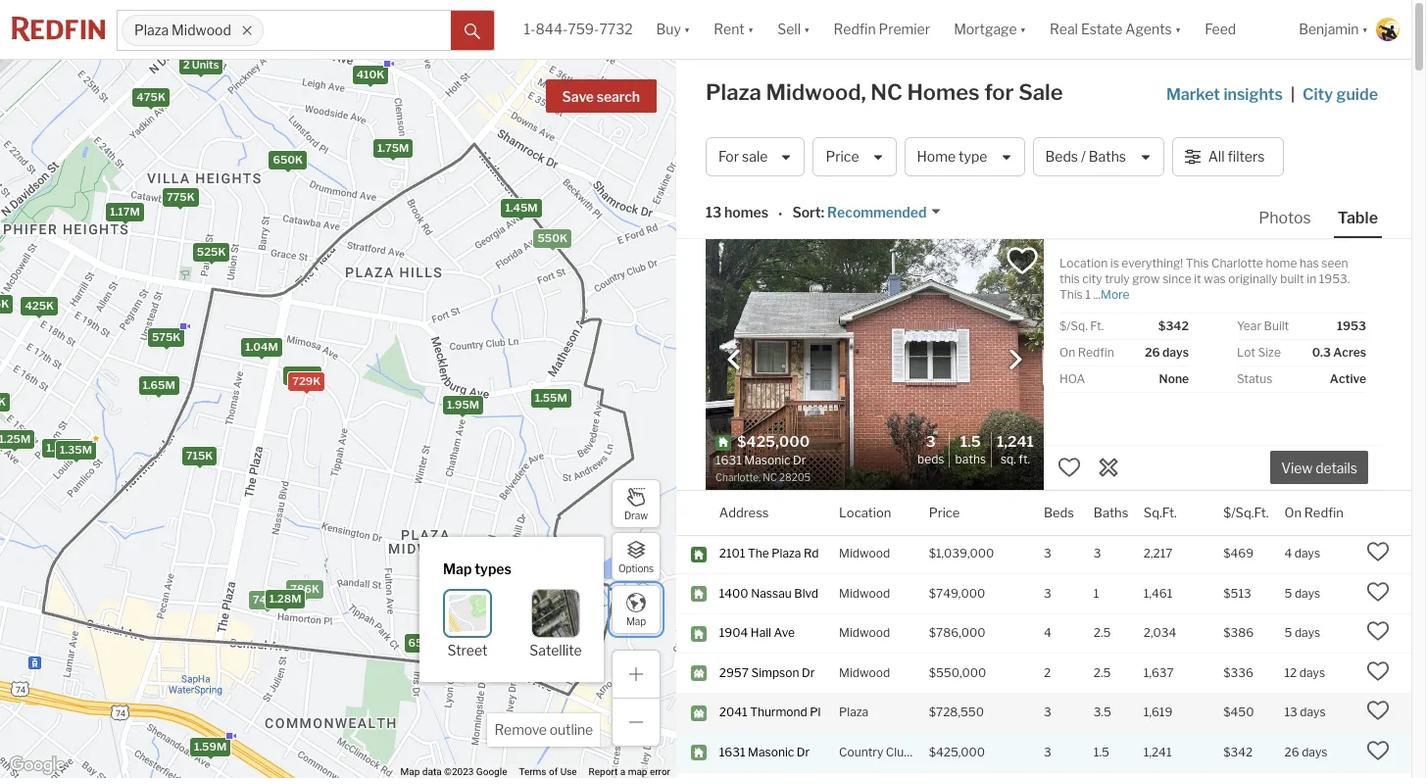 Task type: describe. For each thing, give the bounding box(es) containing it.
redfin inside button
[[1305, 505, 1344, 520]]

rd
[[804, 547, 819, 561]]

baths inside button
[[1089, 148, 1127, 165]]

google image
[[5, 753, 70, 779]]

...
[[1094, 287, 1101, 302]]

$728,550
[[929, 705, 984, 720]]

sell ▾
[[778, 21, 810, 38]]

a
[[620, 767, 626, 778]]

error
[[650, 767, 671, 778]]

1.75m
[[377, 141, 409, 155]]

buy ▾ button
[[657, 0, 691, 59]]

favorite this home image for 4 days
[[1367, 541, 1390, 564]]

0 vertical spatial 650k
[[273, 152, 303, 166]]

0 horizontal spatial $342
[[1159, 319, 1189, 333]]

2 for 2
[[1044, 666, 1051, 680]]

$450
[[1224, 705, 1255, 720]]

1400 nassau blvd
[[720, 586, 819, 601]]

status
[[1238, 372, 1273, 386]]

city
[[1083, 272, 1103, 286]]

1.5 for 1.5 baths
[[961, 433, 981, 451]]

0 horizontal spatial on redfin
[[1060, 345, 1115, 360]]

0 vertical spatial 425k
[[25, 299, 54, 312]]

insights
[[1224, 85, 1284, 104]]

sell ▾ button
[[778, 0, 810, 59]]

report a map error
[[589, 767, 671, 778]]

premier
[[879, 21, 931, 38]]

12
[[1285, 666, 1298, 680]]

truly
[[1105, 272, 1130, 286]]

3 for $749,000
[[1044, 586, 1052, 601]]

real estate agents ▾
[[1050, 21, 1182, 38]]

lot size
[[1238, 345, 1282, 360]]

dr for 1631 masonic dr
[[797, 745, 810, 760]]

2.5 for 2,034
[[1094, 626, 1111, 641]]

previous button image
[[725, 350, 744, 369]]

5 days for $386
[[1285, 626, 1321, 641]]

1.25m
[[0, 432, 31, 445]]

map for map
[[627, 615, 646, 627]]

$/sq.ft.
[[1224, 505, 1269, 520]]

1 horizontal spatial price
[[929, 505, 960, 520]]

1,241 sq. ft.
[[997, 433, 1035, 466]]

guide
[[1337, 85, 1379, 104]]

use
[[561, 767, 577, 778]]

▾ for buy ▾
[[684, 21, 691, 38]]

remove outline
[[495, 722, 593, 738]]

844-
[[536, 21, 568, 38]]

$550,000
[[929, 666, 987, 680]]

sale
[[1019, 79, 1064, 105]]

acres
[[1334, 345, 1367, 360]]

year built
[[1238, 319, 1290, 333]]

775k
[[167, 190, 195, 204]]

$749,000
[[929, 586, 986, 601]]

5 for $386
[[1285, 626, 1293, 641]]

masonic
[[748, 745, 795, 760]]

1.5 for 1.5
[[1094, 745, 1110, 760]]

2.5 for 1,637
[[1094, 666, 1111, 680]]

$336
[[1224, 666, 1254, 680]]

1 horizontal spatial redfin
[[1078, 345, 1115, 360]]

plaza midwood, nc homes for sale
[[706, 79, 1064, 105]]

1 horizontal spatial this
[[1186, 256, 1210, 271]]

1904 hall ave
[[720, 626, 795, 641]]

2101
[[720, 547, 746, 561]]

map region
[[0, 0, 867, 779]]

1631 masonic dr
[[720, 745, 810, 760]]

0 horizontal spatial price button
[[813, 137, 897, 177]]

details
[[1316, 460, 1358, 477]]

1400 nassau blvd link
[[720, 586, 822, 602]]

report a map error link
[[589, 767, 671, 778]]

baths button
[[1094, 491, 1129, 535]]

favorite button image
[[1006, 244, 1039, 278]]

▾ for mortgage ▾
[[1020, 21, 1027, 38]]

favorite this home image for 13 days
[[1367, 700, 1390, 723]]

0.3
[[1313, 345, 1331, 360]]

view details button
[[1271, 451, 1369, 485]]

475k
[[137, 90, 166, 104]]

location for location
[[839, 505, 892, 520]]

midwood for 1904 hall ave
[[839, 626, 890, 641]]

1 horizontal spatial on redfin
[[1285, 505, 1344, 520]]

4 days
[[1285, 547, 1321, 561]]

remove outline button
[[488, 714, 600, 747]]

hall
[[751, 626, 772, 641]]

built
[[1281, 272, 1305, 286]]

▾ for benjamin ▾
[[1363, 21, 1369, 38]]

1,241 for 1,241
[[1144, 745, 1172, 760]]

feed button
[[1194, 0, 1288, 59]]

3 for $728,550
[[1044, 705, 1052, 720]]

1.28m
[[269, 592, 302, 606]]

13 for 13 days
[[1285, 705, 1298, 720]]

market insights link
[[1167, 64, 1284, 107]]

nassau
[[751, 586, 792, 601]]

715k
[[186, 449, 213, 463]]

originally
[[1229, 272, 1278, 286]]

1 horizontal spatial price button
[[929, 491, 960, 535]]

1 vertical spatial 26
[[1285, 745, 1300, 760]]

2 vertical spatial baths
[[1094, 505, 1129, 520]]

13 for 13 homes •
[[706, 204, 722, 221]]

view details
[[1282, 460, 1358, 477]]

1.55m
[[535, 390, 568, 404]]

view details link
[[1271, 449, 1369, 485]]

▾ for rent ▾
[[748, 21, 754, 38]]

everything!
[[1122, 256, 1184, 271]]

favorite this home image for 12 days
[[1367, 660, 1390, 683]]

was
[[1205, 272, 1226, 286]]

▾ inside "link"
[[1175, 21, 1182, 38]]

this
[[1060, 272, 1080, 286]]

hoa
[[1060, 372, 1086, 386]]

city
[[1303, 85, 1334, 104]]

market
[[1167, 85, 1221, 104]]

ft. inside the 1,241 sq. ft.
[[1019, 452, 1031, 466]]

satellite
[[530, 643, 582, 659]]

1 vertical spatial 26 days
[[1285, 745, 1328, 760]]

map data ©2023 google
[[401, 767, 507, 778]]

2101 the plaza rd
[[720, 547, 819, 561]]

sq.
[[1001, 452, 1017, 466]]

0 horizontal spatial 26 days
[[1145, 345, 1189, 360]]

user photo image
[[1377, 18, 1400, 41]]

0 vertical spatial ft.
[[1091, 319, 1104, 333]]

all filters
[[1209, 148, 1265, 165]]

0 horizontal spatial this
[[1060, 287, 1083, 302]]

plaza for plaza
[[839, 705, 869, 720]]

$/sq.ft. button
[[1224, 491, 1269, 535]]

agents
[[1126, 21, 1173, 38]]

size
[[1259, 345, 1282, 360]]

1 horizontal spatial 1
[[1094, 586, 1100, 601]]

location for location is everything! this charlotte home has seen this city truly grow since it was originally built in 1953. this 1 ...
[[1060, 256, 1108, 271]]

ave
[[774, 626, 795, 641]]

2,217
[[1144, 547, 1173, 561]]

1 vertical spatial baths
[[956, 452, 987, 466]]

grow
[[1133, 272, 1161, 286]]

in
[[1307, 272, 1317, 286]]

village
[[914, 745, 951, 760]]

favorite this home image for 26 days
[[1367, 739, 1390, 763]]



Task type: vqa. For each thing, say whether or not it's contained in the screenshot.
second Favorite this home image from the top of the page
yes



Task type: locate. For each thing, give the bounding box(es) containing it.
submit search image
[[465, 23, 481, 39]]

0 vertical spatial on redfin
[[1060, 345, 1115, 360]]

1 5 days from the top
[[1285, 586, 1321, 601]]

this
[[1186, 256, 1210, 271], [1060, 287, 1083, 302]]

26
[[1145, 345, 1161, 360], [1285, 745, 1300, 760]]

1 horizontal spatial 425k
[[553, 644, 582, 658]]

beds inside button
[[1046, 148, 1079, 165]]

rent ▾ button
[[714, 0, 754, 59]]

1,241 for 1,241 sq. ft.
[[997, 433, 1035, 451]]

redfin premier
[[834, 21, 931, 38]]

days for $336
[[1300, 666, 1326, 680]]

550k
[[538, 231, 568, 244]]

1904
[[720, 626, 748, 641]]

type
[[959, 148, 988, 165]]

map for map types
[[443, 561, 472, 577]]

0 horizontal spatial 2
[[183, 57, 190, 71]]

0 vertical spatial 13
[[706, 204, 722, 221]]

▾ right sell
[[804, 21, 810, 38]]

report
[[589, 767, 618, 778]]

midwood right the blvd on the right bottom
[[839, 586, 890, 601]]

1
[[1086, 287, 1091, 302], [1094, 586, 1100, 601]]

map down options
[[627, 615, 646, 627]]

4 for 4
[[1044, 626, 1052, 641]]

3 for $425,000
[[1044, 745, 1052, 760]]

0 vertical spatial $342
[[1159, 319, 1189, 333]]

0 vertical spatial price button
[[813, 137, 897, 177]]

1 vertical spatial 1,241
[[1144, 745, 1172, 760]]

data
[[422, 767, 442, 778]]

street button
[[443, 590, 492, 659]]

x-out this home image
[[1097, 456, 1121, 479]]

seen
[[1322, 256, 1349, 271]]

days for $450
[[1301, 705, 1326, 720]]

dr inside 1631 masonic dr link
[[797, 745, 810, 760]]

0 horizontal spatial 650k
[[273, 152, 303, 166]]

7732
[[600, 21, 633, 38]]

▾ for sell ▾
[[804, 21, 810, 38]]

1.5 right 3 beds
[[961, 433, 981, 451]]

outline
[[550, 722, 593, 738]]

0 vertical spatial this
[[1186, 256, 1210, 271]]

2 inside map region
[[183, 57, 190, 71]]

midwood down location "button"
[[839, 547, 890, 561]]

$786,000
[[929, 626, 986, 641]]

price button up $1,039,000
[[929, 491, 960, 535]]

days for $513
[[1295, 586, 1321, 601]]

beds left baths "button"
[[1044, 505, 1075, 520]]

26 up none
[[1145, 345, 1161, 360]]

ft. right $/sq.
[[1091, 319, 1104, 333]]

2 ▾ from the left
[[748, 21, 754, 38]]

price up recommended
[[826, 148, 860, 165]]

days for $469
[[1295, 547, 1321, 561]]

save
[[562, 88, 594, 105]]

map left "data"
[[401, 767, 420, 778]]

recommended
[[828, 204, 927, 221]]

3 for $1,039,000
[[1044, 547, 1052, 561]]

map
[[628, 767, 648, 778]]

0 vertical spatial 2
[[183, 57, 190, 71]]

1 vertical spatial price button
[[929, 491, 960, 535]]

2 5 from the top
[[1285, 626, 1293, 641]]

0 horizontal spatial redfin
[[834, 21, 876, 38]]

favorite this home image for 5 days
[[1367, 620, 1390, 644]]

days down 4 days
[[1295, 586, 1321, 601]]

525k
[[197, 244, 226, 258]]

▾ right buy
[[684, 21, 691, 38]]

1 vertical spatial map
[[627, 615, 646, 627]]

2 vertical spatial map
[[401, 767, 420, 778]]

$342 down $450
[[1224, 745, 1253, 760]]

1 vertical spatial price
[[929, 505, 960, 520]]

▾ right rent
[[748, 21, 754, 38]]

mortgage ▾ button
[[942, 0, 1038, 59]]

rent ▾ button
[[702, 0, 766, 59]]

▾ right mortgage
[[1020, 21, 1027, 38]]

4 ▾ from the left
[[1020, 21, 1027, 38]]

beds left /
[[1046, 148, 1079, 165]]

1 vertical spatial 2
[[1044, 666, 1051, 680]]

price up $1,039,000
[[929, 505, 960, 520]]

location button
[[839, 491, 892, 535]]

ft. right sq.
[[1019, 452, 1031, 466]]

beds left 1.5 baths
[[918, 452, 945, 466]]

home
[[917, 148, 956, 165]]

650k
[[273, 152, 303, 166], [408, 636, 438, 650]]

this down this
[[1060, 287, 1083, 302]]

sq.ft.
[[1144, 505, 1177, 520]]

map inside "button"
[[627, 615, 646, 627]]

next button image
[[1006, 350, 1026, 369]]

remove plaza midwood image
[[241, 25, 253, 36]]

midwood right ave
[[839, 626, 890, 641]]

units
[[192, 57, 219, 71]]

days down the 13 days
[[1302, 745, 1328, 760]]

favorite this home image for 5 days
[[1367, 580, 1390, 604]]

blvd
[[795, 586, 819, 601]]

1,241 up sq.
[[997, 433, 1035, 451]]

remove
[[495, 722, 547, 738]]

1 vertical spatial beds
[[918, 452, 945, 466]]

draw button
[[612, 480, 661, 529]]

2 vertical spatial beds
[[1044, 505, 1075, 520]]

0 horizontal spatial 1
[[1086, 287, 1091, 302]]

midwood up 2 units
[[172, 22, 231, 39]]

5 days for $513
[[1285, 586, 1321, 601]]

1 horizontal spatial ft.
[[1091, 319, 1104, 333]]

0 vertical spatial redfin
[[834, 21, 876, 38]]

homes
[[725, 204, 769, 221]]

5 ▾ from the left
[[1175, 21, 1182, 38]]

1 vertical spatial $342
[[1224, 745, 1253, 760]]

2 left units
[[183, 57, 190, 71]]

1 vertical spatial this
[[1060, 287, 1083, 302]]

0 vertical spatial 1.5
[[961, 433, 981, 451]]

26 days up none
[[1145, 345, 1189, 360]]

4 down on redfin button
[[1285, 547, 1293, 561]]

12 days
[[1285, 666, 1326, 680]]

favorite button checkbox
[[1006, 244, 1039, 278]]

days down 12 days
[[1301, 705, 1326, 720]]

1 vertical spatial 13
[[1285, 705, 1298, 720]]

0 vertical spatial 1
[[1086, 287, 1091, 302]]

address button
[[720, 491, 769, 535]]

map for map data ©2023 google
[[401, 767, 420, 778]]

3 favorite this home image from the top
[[1367, 700, 1390, 723]]

1 vertical spatial dr
[[797, 745, 810, 760]]

mortgage ▾
[[954, 21, 1027, 38]]

days for $342
[[1302, 745, 1328, 760]]

0 vertical spatial 26 days
[[1145, 345, 1189, 360]]

days up none
[[1163, 345, 1189, 360]]

sort
[[793, 204, 821, 221]]

mortgage ▾ button
[[954, 0, 1027, 59]]

view
[[1282, 460, 1313, 477]]

3 inside 3 beds
[[926, 433, 936, 451]]

price button up recommended
[[813, 137, 897, 177]]

this up it
[[1186, 256, 1210, 271]]

more
[[1101, 287, 1130, 302]]

0 horizontal spatial 13
[[706, 204, 722, 221]]

all
[[1209, 148, 1225, 165]]

0 horizontal spatial 1,241
[[997, 433, 1035, 451]]

2 horizontal spatial map
[[627, 615, 646, 627]]

$513
[[1224, 586, 1252, 601]]

2 vertical spatial redfin
[[1305, 505, 1344, 520]]

home type button
[[905, 137, 1025, 177]]

1 5 from the top
[[1285, 586, 1293, 601]]

1 vertical spatial 650k
[[408, 636, 438, 650]]

beds / baths
[[1046, 148, 1127, 165]]

0 horizontal spatial 4
[[1044, 626, 1052, 641]]

$342 down since on the top right
[[1159, 319, 1189, 333]]

0 horizontal spatial ft.
[[1019, 452, 1031, 466]]

table
[[1338, 209, 1379, 228]]

estate
[[1082, 21, 1123, 38]]

2 5 days from the top
[[1285, 626, 1321, 641]]

1.59m
[[194, 739, 227, 753]]

plaza for plaza midwood
[[134, 22, 169, 39]]

beds for beds button
[[1044, 505, 1075, 520]]

0 horizontal spatial map
[[401, 767, 420, 778]]

dialog
[[420, 537, 604, 683]]

redfin down 'view details'
[[1305, 505, 1344, 520]]

all filters button
[[1172, 137, 1285, 177]]

1 horizontal spatial $342
[[1224, 745, 1253, 760]]

1 favorite this home image from the top
[[1367, 620, 1390, 644]]

26 down the 13 days
[[1285, 745, 1300, 760]]

plaza right pl
[[839, 705, 869, 720]]

0 vertical spatial baths
[[1089, 148, 1127, 165]]

location
[[1060, 256, 1108, 271], [839, 505, 892, 520]]

▾ left 'user photo'
[[1363, 21, 1369, 38]]

plaza inside 2101 the plaza rd link
[[772, 547, 801, 561]]

1 vertical spatial redfin
[[1078, 345, 1115, 360]]

real estate agents ▾ link
[[1050, 0, 1182, 59]]

2,034
[[1144, 626, 1177, 641]]

1 horizontal spatial 4
[[1285, 547, 1293, 561]]

1 horizontal spatial 1,241
[[1144, 745, 1172, 760]]

6 ▾ from the left
[[1363, 21, 1369, 38]]

1,241 down the 1,619 at bottom right
[[1144, 745, 1172, 760]]

759-
[[568, 21, 600, 38]]

on inside button
[[1285, 505, 1302, 520]]

1 inside location is everything! this charlotte home has seen this city truly grow since it was originally built in 1953. this 1 ...
[[1086, 287, 1091, 302]]

0 vertical spatial map
[[443, 561, 472, 577]]

1.57m
[[46, 441, 78, 455]]

1 vertical spatial on redfin
[[1285, 505, 1344, 520]]

4 right $786,000
[[1044, 626, 1052, 641]]

2.5
[[1094, 626, 1111, 641], [1094, 666, 1111, 680]]

None search field
[[264, 11, 451, 50]]

1 vertical spatial ft.
[[1019, 452, 1031, 466]]

google
[[476, 767, 507, 778]]

plaza up 475k
[[134, 22, 169, 39]]

market insights | city guide
[[1167, 85, 1379, 104]]

days down on redfin button
[[1295, 547, 1321, 561]]

1.5 inside 1.5 baths
[[961, 433, 981, 451]]

5 down 4 days
[[1285, 586, 1293, 601]]

1 horizontal spatial 26
[[1285, 745, 1300, 760]]

dr right simpson
[[802, 666, 815, 680]]

2 vertical spatial favorite this home image
[[1367, 700, 1390, 723]]

on up the hoa
[[1060, 345, 1076, 360]]

search
[[597, 88, 640, 105]]

2.5 up 3.5
[[1094, 666, 1111, 680]]

baths down x-out this home icon
[[1094, 505, 1129, 520]]

on redfin down $/sq. ft.
[[1060, 345, 1115, 360]]

recommended button
[[825, 203, 943, 222]]

13 down 12
[[1285, 705, 1298, 720]]

days for $386
[[1295, 626, 1321, 641]]

favorite this home image
[[1058, 456, 1082, 479], [1367, 541, 1390, 564], [1367, 580, 1390, 604], [1367, 739, 1390, 763]]

1.45m
[[505, 200, 538, 214]]

1.5 down 3.5
[[1094, 745, 1110, 760]]

1631
[[720, 745, 746, 760]]

0 vertical spatial location
[[1060, 256, 1108, 271]]

$1,039,000
[[929, 547, 995, 561]]

0 horizontal spatial 1.5
[[961, 433, 981, 451]]

0 vertical spatial 26
[[1145, 345, 1161, 360]]

redfin inside button
[[834, 21, 876, 38]]

0.3 acres
[[1313, 345, 1367, 360]]

0 vertical spatial on
[[1060, 345, 1076, 360]]

country
[[839, 745, 884, 760]]

baths right /
[[1089, 148, 1127, 165]]

0 vertical spatial 5
[[1285, 586, 1293, 601]]

0 vertical spatial 5 days
[[1285, 586, 1321, 601]]

0 vertical spatial 4
[[1285, 547, 1293, 561]]

0 horizontal spatial on
[[1060, 345, 1076, 360]]

plaza for plaza midwood, nc homes for sale
[[706, 79, 762, 105]]

0 vertical spatial dr
[[802, 666, 815, 680]]

1 vertical spatial 5 days
[[1285, 626, 1321, 641]]

1 vertical spatial 1.5
[[1094, 745, 1110, 760]]

favorite this home image
[[1367, 620, 1390, 644], [1367, 660, 1390, 683], [1367, 700, 1390, 723]]

1 vertical spatial 2.5
[[1094, 666, 1111, 680]]

1 horizontal spatial 13
[[1285, 705, 1298, 720]]

photo of 1631 masonic dr, charlotte, nc 28205 image
[[706, 239, 1044, 490]]

1 2.5 from the top
[[1094, 626, 1111, 641]]

2 horizontal spatial redfin
[[1305, 505, 1344, 520]]

country club village
[[839, 745, 951, 760]]

1 vertical spatial 5
[[1285, 626, 1293, 641]]

1,241
[[997, 433, 1035, 451], [1144, 745, 1172, 760]]

2 favorite this home image from the top
[[1367, 660, 1390, 683]]

days up 12 days
[[1295, 626, 1321, 641]]

charlotte
[[1212, 256, 1264, 271]]

home
[[1266, 256, 1298, 271]]

days right 12
[[1300, 666, 1326, 680]]

beds / baths button
[[1033, 137, 1165, 177]]

13 left homes
[[706, 204, 722, 221]]

1 horizontal spatial 650k
[[408, 636, 438, 650]]

dr inside 2957 simpson dr link
[[802, 666, 815, 680]]

0 vertical spatial 1,241
[[997, 433, 1035, 451]]

13 inside 13 homes •
[[706, 204, 722, 221]]

home type
[[917, 148, 988, 165]]

redfin premier button
[[822, 0, 942, 59]]

midwood for 2957 simpson dr
[[839, 666, 890, 680]]

0 vertical spatial beds
[[1046, 148, 1079, 165]]

1 vertical spatial 4
[[1044, 626, 1052, 641]]

•
[[779, 206, 783, 222]]

5 for $513
[[1285, 586, 1293, 601]]

1 vertical spatial 1
[[1094, 586, 1100, 601]]

1400
[[720, 586, 749, 601]]

4 for 4 days
[[1285, 547, 1293, 561]]

1 left '...' at the right top of page
[[1086, 287, 1091, 302]]

baths left sq.
[[956, 452, 987, 466]]

0 horizontal spatial 26
[[1145, 345, 1161, 360]]

none
[[1160, 372, 1189, 386]]

midwood,
[[766, 79, 867, 105]]

1 ▾ from the left
[[684, 21, 691, 38]]

$386
[[1224, 626, 1254, 641]]

0 vertical spatial favorite this home image
[[1367, 620, 1390, 644]]

1-
[[524, 21, 536, 38]]

on up 4 days
[[1285, 505, 1302, 520]]

1 vertical spatial on
[[1285, 505, 1302, 520]]

2 right $550,000
[[1044, 666, 1051, 680]]

on redfin up 4 days
[[1285, 505, 1344, 520]]

midwood for 1400 nassau blvd
[[839, 586, 890, 601]]

3 ▾ from the left
[[804, 21, 810, 38]]

1 horizontal spatial on
[[1285, 505, 1302, 520]]

benjamin
[[1300, 21, 1360, 38]]

0 horizontal spatial price
[[826, 148, 860, 165]]

plaza down rent ▾ button
[[706, 79, 762, 105]]

feed
[[1205, 21, 1237, 38]]

2 2.5 from the top
[[1094, 666, 1111, 680]]

1 vertical spatial favorite this home image
[[1367, 660, 1390, 683]]

5 days down 4 days
[[1285, 586, 1321, 601]]

dialog containing map types
[[420, 537, 604, 683]]

plaza left rd
[[772, 547, 801, 561]]

2 for 2 units
[[183, 57, 190, 71]]

heading
[[716, 433, 875, 485]]

location inside location is everything! this charlotte home has seen this city truly grow since it was originally built in 1953. this 1 ...
[[1060, 256, 1108, 271]]

redfin left premier
[[834, 21, 876, 38]]

1 horizontal spatial map
[[443, 561, 472, 577]]

0 horizontal spatial location
[[839, 505, 892, 520]]

1 horizontal spatial 1.5
[[1094, 745, 1110, 760]]

0 vertical spatial price
[[826, 148, 860, 165]]

1 horizontal spatial 26 days
[[1285, 745, 1328, 760]]

0 vertical spatial 2.5
[[1094, 626, 1111, 641]]

2957 simpson dr link
[[720, 666, 822, 682]]

buy ▾
[[657, 21, 691, 38]]

▾ right agents at the right of page
[[1175, 21, 1182, 38]]

5 days up 12 days
[[1285, 626, 1321, 641]]

beds for beds / baths
[[1046, 148, 1079, 165]]

dr right masonic
[[797, 745, 810, 760]]

map left types
[[443, 561, 472, 577]]

1 vertical spatial location
[[839, 505, 892, 520]]

2.5 left 2,034
[[1094, 626, 1111, 641]]

midwood up country
[[839, 666, 890, 680]]

terms
[[519, 767, 547, 778]]

26 days down the 13 days
[[1285, 745, 1328, 760]]

1.5
[[961, 433, 981, 451], [1094, 745, 1110, 760]]

1 horizontal spatial 2
[[1044, 666, 1051, 680]]

2041 thurmond pl
[[720, 705, 821, 720]]

redfin down $/sq. ft.
[[1078, 345, 1115, 360]]

1.65m
[[143, 378, 175, 392]]

1904 hall ave link
[[720, 626, 822, 642]]

5 up 12
[[1285, 626, 1293, 641]]

1 left 1,461
[[1094, 586, 1100, 601]]

$425,000
[[929, 745, 986, 760]]

3.5
[[1094, 705, 1112, 720]]

midwood for 2101 the plaza rd
[[839, 547, 890, 561]]

1 vertical spatial 425k
[[553, 644, 582, 658]]

13 homes •
[[706, 204, 783, 222]]

dr for 2957 simpson dr
[[802, 666, 815, 680]]

0 horizontal spatial 425k
[[25, 299, 54, 312]]



